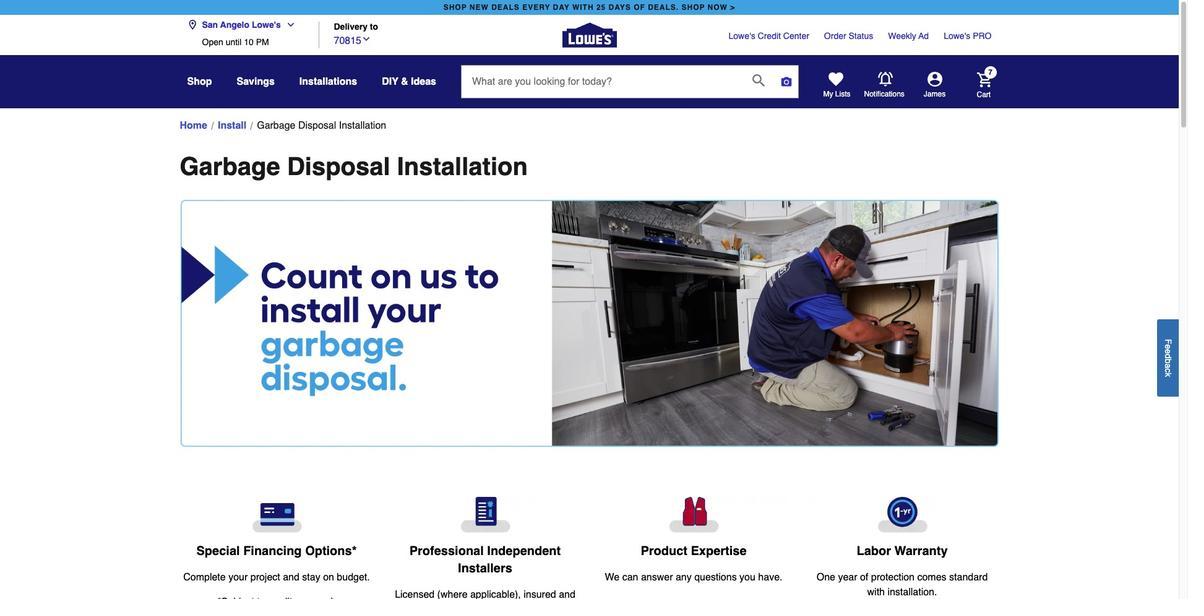 Task type: describe. For each thing, give the bounding box(es) containing it.
credit
[[758, 31, 781, 41]]

0 vertical spatial garbage disposal installation
[[257, 120, 386, 131]]

my lists
[[824, 90, 851, 98]]

home
[[180, 120, 207, 131]]

2 shop from the left
[[682, 3, 705, 12]]

independent
[[487, 544, 561, 559]]

now
[[708, 3, 728, 12]]

financing
[[243, 544, 302, 559]]

can
[[623, 572, 639, 583]]

you
[[740, 572, 756, 583]]

diy & ideas
[[382, 76, 436, 87]]

lowe's home improvement notification center image
[[878, 72, 893, 87]]

a
[[1164, 363, 1174, 368]]

we can answer any questions you have.
[[605, 572, 783, 583]]

and
[[283, 572, 300, 583]]

c
[[1164, 368, 1174, 373]]

have.
[[759, 572, 783, 583]]

1 shop from the left
[[444, 3, 467, 12]]

a lowe's red vest icon. image
[[600, 497, 788, 533]]

delivery to
[[334, 22, 378, 32]]

special
[[197, 544, 240, 559]]

my
[[824, 90, 834, 98]]

f e e d b a c k
[[1164, 339, 1174, 377]]

year
[[839, 572, 858, 583]]

lowe's for lowe's credit center
[[729, 31, 756, 41]]

0 horizontal spatial installation
[[339, 120, 386, 131]]

professional independent installers
[[410, 544, 561, 576]]

1 vertical spatial disposal
[[287, 152, 390, 181]]

f e e d b a c k button
[[1158, 319, 1179, 397]]

questions
[[695, 572, 737, 583]]

with
[[573, 3, 594, 12]]

installations
[[300, 76, 357, 87]]

project
[[251, 572, 280, 583]]

protection
[[872, 572, 915, 583]]

day
[[553, 3, 570, 12]]

expertise
[[691, 544, 747, 559]]

weekly ad link
[[889, 30, 929, 42]]

install link
[[218, 118, 247, 133]]

d
[[1164, 354, 1174, 359]]

shop button
[[187, 71, 212, 93]]

location image
[[187, 20, 197, 30]]

&
[[401, 76, 408, 87]]

garbage disposal installation link
[[257, 118, 386, 133]]

warranty
[[895, 544, 948, 559]]

diy & ideas button
[[382, 71, 436, 93]]

lowe's credit center
[[729, 31, 810, 41]]

james button
[[905, 72, 965, 99]]

Search Query text field
[[462, 66, 743, 98]]

1 vertical spatial garbage
[[180, 152, 280, 181]]

weekly
[[889, 31, 917, 41]]

>
[[731, 3, 736, 12]]

cart
[[977, 90, 991, 99]]

standard
[[950, 572, 988, 583]]

with
[[868, 587, 885, 598]]

lowe's credit center link
[[729, 30, 810, 42]]

lowe's pro link
[[944, 30, 992, 42]]

product expertise
[[641, 544, 747, 559]]

labor warranty
[[857, 544, 948, 559]]

one
[[817, 572, 836, 583]]

delivery
[[334, 22, 368, 32]]

10
[[244, 37, 254, 47]]

days
[[609, 3, 631, 12]]

san angelo lowe's button
[[187, 12, 301, 37]]

shop new deals every day with 25 days of deals. shop now >
[[444, 3, 736, 12]]



Task type: locate. For each thing, give the bounding box(es) containing it.
search image
[[753, 74, 765, 87]]

1 horizontal spatial lowe's
[[729, 31, 756, 41]]

shop left new
[[444, 3, 467, 12]]

0 horizontal spatial shop
[[444, 3, 467, 12]]

new
[[470, 3, 489, 12]]

one year of protection comes standard with installation.
[[817, 572, 988, 598]]

lowe's inside "button"
[[252, 20, 281, 30]]

savings
[[237, 76, 275, 87]]

camera image
[[781, 76, 793, 88]]

answer
[[641, 572, 673, 583]]

status
[[849, 31, 874, 41]]

of
[[634, 3, 646, 12]]

a dark blue background check icon. image
[[391, 497, 580, 533]]

lowe's for lowe's pro
[[944, 31, 971, 41]]

disposal down installations button
[[298, 120, 336, 131]]

order
[[825, 31, 847, 41]]

labor
[[857, 544, 892, 559]]

1 vertical spatial chevron down image
[[362, 34, 371, 44]]

chevron down image right angelo
[[281, 20, 296, 30]]

to
[[370, 22, 378, 32]]

special financing options*
[[197, 544, 357, 559]]

order status
[[825, 31, 874, 41]]

options*
[[305, 544, 357, 559]]

garbage down the install link
[[180, 152, 280, 181]]

open until 10 pm
[[202, 37, 269, 47]]

on
[[323, 572, 334, 583]]

2 horizontal spatial lowe's
[[944, 31, 971, 41]]

lowe's home improvement cart image
[[977, 72, 992, 87]]

lowe's pro
[[944, 31, 992, 41]]

stay
[[302, 572, 321, 583]]

garbage disposal installation down 'garbage disposal installation' link
[[180, 152, 528, 181]]

open
[[202, 37, 223, 47]]

san angelo lowe's
[[202, 20, 281, 30]]

pro
[[973, 31, 992, 41]]

shop left now
[[682, 3, 705, 12]]

1 vertical spatial installation
[[397, 152, 528, 181]]

None search field
[[461, 65, 799, 110]]

installation
[[339, 120, 386, 131], [397, 152, 528, 181]]

lists
[[836, 90, 851, 98]]

lowe's left credit
[[729, 31, 756, 41]]

chevron down image
[[281, 20, 296, 30], [362, 34, 371, 44]]

disposal down 'garbage disposal installation' link
[[287, 152, 390, 181]]

angelo
[[220, 20, 250, 30]]

disposal
[[298, 120, 336, 131], [287, 152, 390, 181]]

comes
[[918, 572, 947, 583]]

your
[[229, 572, 248, 583]]

installations button
[[300, 71, 357, 93]]

0 vertical spatial garbage
[[257, 120, 296, 131]]

1 horizontal spatial shop
[[682, 3, 705, 12]]

7
[[989, 68, 993, 77]]

chevron down image inside 70815 button
[[362, 34, 371, 44]]

of
[[861, 572, 869, 583]]

k
[[1164, 373, 1174, 377]]

james
[[924, 90, 946, 98]]

deals.
[[648, 3, 679, 12]]

1 horizontal spatial chevron down image
[[362, 34, 371, 44]]

f
[[1164, 339, 1174, 344]]

installation.
[[888, 587, 938, 598]]

0 horizontal spatial lowe's
[[252, 20, 281, 30]]

any
[[676, 572, 692, 583]]

pm
[[256, 37, 269, 47]]

lowe's up pm
[[252, 20, 281, 30]]

order status link
[[825, 30, 874, 42]]

garbage right the install link
[[257, 120, 296, 131]]

deals
[[492, 3, 520, 12]]

product
[[641, 544, 688, 559]]

count on us to install your garbage disposal. image
[[180, 200, 1000, 448]]

chevron down image down 'to'
[[362, 34, 371, 44]]

25
[[597, 3, 606, 12]]

2 e from the top
[[1164, 349, 1174, 354]]

1 e from the top
[[1164, 344, 1174, 349]]

center
[[784, 31, 810, 41]]

lowe's home improvement lists image
[[829, 72, 844, 87]]

home link
[[180, 118, 207, 133]]

lowe's home improvement logo image
[[562, 8, 617, 62]]

install
[[218, 120, 247, 131]]

until
[[226, 37, 242, 47]]

shop
[[444, 3, 467, 12], [682, 3, 705, 12]]

garbage disposal installation down installations button
[[257, 120, 386, 131]]

ideas
[[411, 76, 436, 87]]

complete
[[183, 572, 226, 583]]

0 vertical spatial disposal
[[298, 120, 336, 131]]

lowe's left 'pro'
[[944, 31, 971, 41]]

diy
[[382, 76, 399, 87]]

we
[[605, 572, 620, 583]]

complete your project and stay on budget.
[[183, 572, 370, 583]]

shop new deals every day with 25 days of deals. shop now > link
[[441, 0, 738, 15]]

e up d
[[1164, 344, 1174, 349]]

e
[[1164, 344, 1174, 349], [1164, 349, 1174, 354]]

70815
[[334, 35, 362, 46]]

weekly ad
[[889, 31, 929, 41]]

a dark blue credit card icon. image
[[182, 497, 371, 533]]

0 horizontal spatial chevron down image
[[281, 20, 296, 30]]

70815 button
[[334, 32, 371, 48]]

garbage
[[257, 120, 296, 131], [180, 152, 280, 181]]

a blue 1-year labor warranty icon. image
[[808, 497, 997, 533]]

0 vertical spatial chevron down image
[[281, 20, 296, 30]]

savings button
[[237, 71, 275, 93]]

b
[[1164, 359, 1174, 363]]

1 horizontal spatial installation
[[397, 152, 528, 181]]

ad
[[919, 31, 929, 41]]

professional
[[410, 544, 484, 559]]

my lists link
[[824, 72, 851, 99]]

installers
[[458, 562, 513, 576]]

shop
[[187, 76, 212, 87]]

notifications
[[865, 90, 905, 98]]

e up b
[[1164, 349, 1174, 354]]

0 vertical spatial installation
[[339, 120, 386, 131]]

budget.
[[337, 572, 370, 583]]

every
[[523, 3, 551, 12]]

1 vertical spatial garbage disposal installation
[[180, 152, 528, 181]]



Task type: vqa. For each thing, say whether or not it's contained in the screenshot.
"recommended"
no



